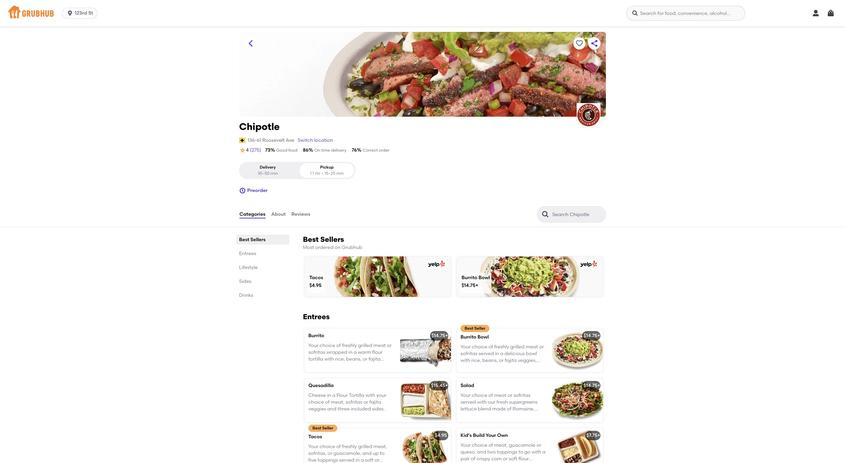 Task type: describe. For each thing, give the bounding box(es) containing it.
pair
[[461, 457, 470, 462]]

burrito bowl
[[461, 335, 489, 340]]

of up tortillas.includes
[[471, 457, 475, 462]]

soft inside your choice of meat, guacamole or queso, and two toppings to go with a pair of crispy corn or soft flour tortillas.includes fruit or kid's ch
[[509, 457, 517, 462]]

or inside cheese in a flour tortilla with your choice of meat, sofritas or fajita veggies and three included sides.
[[363, 400, 368, 405]]

best for sides
[[239, 237, 249, 243]]

delivery
[[260, 165, 276, 170]]

delicious
[[504, 351, 525, 357]]

or right 'guacamole'
[[537, 443, 541, 449]]

1.1
[[310, 171, 314, 176]]

kid's build your own
[[461, 433, 508, 439]]

queso,
[[461, 450, 476, 455]]

food
[[288, 148, 297, 153]]

save this restaurant button
[[573, 37, 586, 50]]

about button
[[271, 202, 286, 227]]

or right meat
[[539, 344, 544, 350]]

min inside delivery 35–50 min
[[271, 171, 278, 176]]

a inside your choice of meat, guacamole or queso, and two toppings to go with a pair of crispy corn or soft flour tortillas.includes fruit or kid's ch
[[542, 450, 545, 455]]

best inside best sellers most ordered on grubhub
[[303, 235, 319, 244]]

in inside cheese in a flour tortilla with your choice of meat, sofritas or fajita veggies and three included sides.
[[327, 393, 331, 399]]

preorder button
[[239, 185, 268, 197]]

meat
[[526, 344, 538, 350]]

svg image inside 123rd st button
[[67, 10, 73, 17]]

quesadilla
[[308, 383, 334, 389]]

of for your choice of freshly grilled meat or sofritas served in a delicious bowl with rice, beans, or fajita veggies, and topped with guac, salsa, queso blanco, sour cream or cheese.
[[488, 344, 493, 350]]

ordered
[[315, 245, 334, 251]]

served inside your choice of freshly grilled meat or sofritas served in a delicious bowl with rice, beans, or fajita veggies, and topped with guac, salsa, queso blanco, sour cream or cheese.
[[479, 351, 494, 357]]

your
[[376, 393, 386, 399]]

star icon image
[[239, 147, 246, 154]]

$7.75 +
[[586, 433, 600, 439]]

burrito for burrito bowl $14.75 +
[[462, 275, 477, 281]]

veggies,
[[518, 358, 537, 364]]

+ for salad
[[597, 383, 600, 389]]

bowl for burrito bowl $14.75 +
[[479, 275, 490, 281]]

switch location button
[[297, 137, 333, 144]]

salad
[[461, 383, 474, 389]]

73
[[265, 147, 270, 153]]

with left rice,
[[461, 358, 470, 364]]

reviews
[[291, 212, 310, 217]]

+ inside the burrito bowl $14.75 +
[[475, 283, 478, 289]]

your for your choice of meat, guacamole or queso, and two toppings to go with a pair of crispy corn or soft flour tortillas.includes fruit or kid's ch
[[461, 443, 471, 449]]

sides
[[239, 279, 251, 285]]

best sellers
[[239, 237, 266, 243]]

corn
[[491, 457, 502, 462]]

or inside your choice of freshly grilled meat, sofritas, or guacamole, and up to five toppings served in a soft
[[328, 451, 332, 457]]

35–50
[[258, 171, 270, 176]]

with inside your choice of meat, guacamole or queso, and two toppings to go with a pair of crispy corn or soft flour tortillas.includes fruit or kid's ch
[[531, 450, 541, 455]]

flour
[[337, 393, 348, 399]]

delivery 35–50 min
[[258, 165, 278, 176]]

three
[[338, 407, 350, 412]]

share icon image
[[590, 39, 598, 48]]

cheese.
[[512, 372, 530, 378]]

+ for burrito
[[445, 333, 448, 339]]

or up guac, at the bottom
[[499, 358, 504, 364]]

$14.75 + for salad
[[584, 383, 600, 389]]

guacamole
[[509, 443, 535, 449]]

with up cream
[[489, 365, 499, 371]]

fruit
[[500, 463, 509, 464]]

included
[[351, 407, 371, 412]]

freshly for and
[[342, 444, 357, 450]]

burrito for burrito
[[308, 333, 324, 339]]

$15.45
[[431, 383, 445, 389]]

•
[[322, 171, 323, 176]]

chipotle  logo image
[[577, 103, 600, 127]]

your choice of freshly grilled meat or sofritas served in a delicious bowl with rice, beans, or fajita veggies, and topped with guac, salsa, queso blanco, sour cream or cheese.
[[461, 344, 544, 378]]

freshly for in
[[494, 344, 509, 350]]

build
[[473, 433, 485, 439]]

of for your choice of freshly grilled meat, sofritas, or guacamole, and up to five toppings served in a soft 
[[336, 444, 341, 450]]

your choice of meat, guacamole or queso, and two toppings to go with a pair of crispy corn or soft flour tortillas.includes fruit or kid's ch
[[461, 443, 545, 464]]

burrito bowl image
[[552, 329, 603, 373]]

quesadilla image
[[400, 379, 451, 423]]

or up fruit
[[503, 457, 508, 462]]

best sellers most ordered on grubhub
[[303, 235, 362, 251]]

to inside your choice of freshly grilled meat, sofritas, or guacamole, and up to five toppings served in a soft
[[380, 451, 385, 457]]

queso
[[528, 365, 542, 371]]

86
[[303, 147, 309, 153]]

sides.
[[372, 407, 385, 412]]

$14.75 inside the burrito bowl $14.75 +
[[462, 283, 475, 289]]

categories
[[239, 212, 265, 217]]

tortilla
[[349, 393, 364, 399]]

choice for your choice of freshly grilled meat or sofritas served in a delicious bowl with rice, beans, or fajita veggies, and topped with guac, salsa, queso blanco, sour cream or cheese.
[[472, 344, 487, 350]]

best for $14.75
[[465, 326, 473, 331]]

tacos for tacos $4.95
[[309, 275, 323, 281]]

mi
[[315, 171, 320, 176]]

subscription pass image
[[239, 138, 246, 143]]

save this restaurant image
[[575, 39, 583, 48]]

best seller for tacos
[[312, 426, 333, 431]]

categories button
[[239, 202, 266, 227]]

of for your choice of meat, guacamole or queso, and two toppings to go with a pair of crispy corn or soft flour tortillas.includes fruit or kid's ch
[[488, 443, 493, 449]]

toppings inside your choice of meat, guacamole or queso, and two toppings to go with a pair of crispy corn or soft flour tortillas.includes fruit or kid's ch
[[497, 450, 517, 455]]

ave
[[286, 137, 294, 143]]

st
[[88, 10, 93, 16]]

rice,
[[471, 358, 481, 364]]

kid's
[[461, 433, 472, 439]]

location
[[314, 137, 333, 143]]

Search for food, convenience, alcohol... search field
[[626, 6, 745, 21]]

reviews button
[[291, 202, 311, 227]]

chipotle
[[239, 121, 280, 132]]

flour
[[518, 457, 529, 462]]

on time delivery
[[314, 148, 346, 153]]

or down guac, at the bottom
[[506, 372, 511, 378]]

136-
[[248, 137, 257, 143]]

search icon image
[[541, 211, 550, 219]]

svg image inside preorder button
[[239, 187, 246, 194]]

beans,
[[482, 358, 498, 364]]

kid's build your own image
[[552, 429, 603, 464]]

or right fruit
[[510, 463, 515, 464]]

tortillas.includes
[[461, 463, 499, 464]]

sofritas,
[[308, 451, 326, 457]]

+ for quesadilla
[[445, 383, 448, 389]]



Task type: vqa. For each thing, say whether or not it's contained in the screenshot.
top grilled
yes



Task type: locate. For each thing, give the bounding box(es) containing it.
0 horizontal spatial min
[[271, 171, 278, 176]]

sellers for best sellers most ordered on grubhub
[[320, 235, 344, 244]]

toppings up fruit
[[497, 450, 517, 455]]

grilled for meat
[[510, 344, 524, 350]]

seller up burrito bowl at the bottom
[[474, 326, 485, 331]]

in down guacamole,
[[356, 458, 360, 464]]

switch
[[298, 137, 313, 143]]

grilled
[[510, 344, 524, 350], [358, 444, 372, 450]]

0 vertical spatial tacos
[[309, 275, 323, 281]]

soft up "kid's"
[[509, 457, 517, 462]]

freshly inside your choice of freshly grilled meat or sofritas served in a delicious bowl with rice, beans, or fajita veggies, and topped with guac, salsa, queso blanco, sour cream or cheese.
[[494, 344, 509, 350]]

1 horizontal spatial soft
[[509, 457, 517, 462]]

and inside cheese in a flour tortilla with your choice of meat, sofritas or fajita veggies and three included sides.
[[327, 407, 336, 412]]

0 horizontal spatial in
[[327, 393, 331, 399]]

grilled inside your choice of freshly grilled meat, sofritas, or guacamole, and up to five toppings served in a soft
[[358, 444, 372, 450]]

min down the delivery on the left top
[[271, 171, 278, 176]]

1 vertical spatial freshly
[[342, 444, 357, 450]]

choice down cheese
[[308, 400, 324, 405]]

bowl
[[526, 351, 537, 357]]

of up guacamole,
[[336, 444, 341, 450]]

a left delicious
[[500, 351, 503, 357]]

0 horizontal spatial soft
[[365, 458, 374, 464]]

1 horizontal spatial best seller
[[465, 326, 485, 331]]

0 vertical spatial grilled
[[510, 344, 524, 350]]

pickup
[[320, 165, 334, 170]]

min
[[271, 171, 278, 176], [336, 171, 344, 176]]

burrito bowl $14.75 +
[[462, 275, 490, 289]]

0 horizontal spatial freshly
[[342, 444, 357, 450]]

1 horizontal spatial sofritas
[[461, 351, 477, 357]]

in right cheese
[[327, 393, 331, 399]]

svg image
[[812, 9, 820, 17]]

cream
[[490, 372, 505, 378]]

2 horizontal spatial meat,
[[494, 443, 508, 449]]

of up two
[[488, 443, 493, 449]]

seller down veggies
[[322, 426, 333, 431]]

cheese in a flour tortilla with your choice of meat, sofritas or fajita veggies and three included sides.
[[308, 393, 386, 412]]

lifestyle
[[239, 265, 258, 271]]

a down guacamole,
[[361, 458, 364, 464]]

meat, up the up
[[373, 444, 387, 450]]

choice up sofritas,
[[320, 444, 335, 450]]

meat,
[[331, 400, 344, 405], [494, 443, 508, 449], [373, 444, 387, 450]]

0 horizontal spatial sellers
[[250, 237, 266, 243]]

salad image
[[552, 379, 603, 423]]

0 horizontal spatial sofritas
[[345, 400, 362, 405]]

0 horizontal spatial fajita
[[369, 400, 381, 405]]

tacos
[[309, 275, 323, 281], [308, 435, 322, 440]]

best seller for burrito bowl
[[465, 326, 485, 331]]

guacamole,
[[333, 451, 361, 457]]

option group containing delivery 35–50 min
[[239, 162, 356, 179]]

own
[[497, 433, 508, 439]]

fajita up sides. on the bottom left
[[369, 400, 381, 405]]

1 horizontal spatial seller
[[474, 326, 485, 331]]

2 horizontal spatial in
[[495, 351, 499, 357]]

your inside your choice of freshly grilled meat, sofritas, or guacamole, and up to five toppings served in a soft
[[308, 444, 318, 450]]

136-61 roosevelt ave button
[[247, 137, 295, 144]]

min right "15–25"
[[336, 171, 344, 176]]

kid's
[[516, 463, 526, 464]]

tacos down most
[[309, 275, 323, 281]]

1 vertical spatial served
[[339, 458, 354, 464]]

burrito inside the burrito bowl $14.75 +
[[462, 275, 477, 281]]

1 horizontal spatial fajita
[[505, 358, 517, 364]]

0 vertical spatial sofritas
[[461, 351, 477, 357]]

two
[[487, 450, 496, 455]]

crispy
[[477, 457, 490, 462]]

of inside your choice of freshly grilled meat, sofritas, or guacamole, and up to five toppings served in a soft
[[336, 444, 341, 450]]

order
[[379, 148, 389, 153]]

toppings down sofritas,
[[318, 458, 338, 464]]

toppings inside your choice of freshly grilled meat, sofritas, or guacamole, and up to five toppings served in a soft
[[318, 458, 338, 464]]

sour
[[479, 372, 489, 378]]

0 horizontal spatial seller
[[322, 426, 333, 431]]

soft
[[509, 457, 517, 462], [365, 458, 374, 464]]

1 vertical spatial seller
[[322, 426, 333, 431]]

meat, inside your choice of freshly grilled meat, sofritas, or guacamole, and up to five toppings served in a soft
[[373, 444, 387, 450]]

with right go
[[531, 450, 541, 455]]

best seller
[[465, 326, 485, 331], [312, 426, 333, 431]]

best for $4.95
[[312, 426, 321, 431]]

good
[[276, 148, 287, 153]]

seller for tacos
[[322, 426, 333, 431]]

or up the included
[[363, 400, 368, 405]]

roosevelt
[[262, 137, 285, 143]]

sellers up the on on the left of the page
[[320, 235, 344, 244]]

meat, down own
[[494, 443, 508, 449]]

123rd st
[[75, 10, 93, 16]]

and inside your choice of freshly grilled meat or sofritas served in a delicious bowl with rice, beans, or fajita veggies, and topped with guac, salsa, queso blanco, sour cream or cheese.
[[461, 365, 470, 371]]

0 vertical spatial freshly
[[494, 344, 509, 350]]

$15.45 +
[[431, 383, 448, 389]]

sofritas down tortilla
[[345, 400, 362, 405]]

up
[[373, 451, 379, 457]]

0 horizontal spatial grilled
[[358, 444, 372, 450]]

your for your choice of freshly grilled meat, sofritas, or guacamole, and up to five toppings served in a soft 
[[308, 444, 318, 450]]

grilled for meat,
[[358, 444, 372, 450]]

best down veggies
[[312, 426, 321, 431]]

meat, down flour on the bottom of the page
[[331, 400, 344, 405]]

main navigation navigation
[[0, 0, 845, 26]]

fajita
[[505, 358, 517, 364], [369, 400, 381, 405]]

five
[[308, 458, 316, 464]]

your for your choice of freshly grilled meat or sofritas served in a delicious bowl with rice, beans, or fajita veggies, and topped with guac, salsa, queso blanco, sour cream or cheese.
[[461, 344, 471, 350]]

1 vertical spatial grilled
[[358, 444, 372, 450]]

freshly
[[494, 344, 509, 350], [342, 444, 357, 450]]

0 horizontal spatial to
[[380, 451, 385, 457]]

correct order
[[363, 148, 389, 153]]

$14.75 + for burrito
[[431, 333, 448, 339]]

0 horizontal spatial toppings
[[318, 458, 338, 464]]

svg image
[[827, 9, 835, 17], [67, 10, 73, 17], [632, 10, 638, 17], [239, 187, 246, 194]]

best down categories button
[[239, 237, 249, 243]]

0 horizontal spatial meat,
[[331, 400, 344, 405]]

2 vertical spatial in
[[356, 458, 360, 464]]

+ for kid's build your own
[[597, 433, 600, 439]]

good food
[[276, 148, 297, 153]]

served inside your choice of freshly grilled meat, sofritas, or guacamole, and up to five toppings served in a soft
[[339, 458, 354, 464]]

fajita inside your choice of freshly grilled meat or sofritas served in a delicious bowl with rice, beans, or fajita veggies, and topped with guac, salsa, queso blanco, sour cream or cheese.
[[505, 358, 517, 364]]

sofritas inside cheese in a flour tortilla with your choice of meat, sofritas or fajita veggies and three included sides.
[[345, 400, 362, 405]]

a right go
[[542, 450, 545, 455]]

to inside your choice of meat, guacamole or queso, and two toppings to go with a pair of crispy corn or soft flour tortillas.includes fruit or kid's ch
[[518, 450, 523, 455]]

drinks
[[239, 293, 253, 299]]

a inside your choice of freshly grilled meat, sofritas, or guacamole, and up to five toppings served in a soft
[[361, 458, 364, 464]]

choice inside cheese in a flour tortilla with your choice of meat, sofritas or fajita veggies and three included sides.
[[308, 400, 324, 405]]

4
[[246, 147, 249, 153]]

0 vertical spatial seller
[[474, 326, 485, 331]]

1 horizontal spatial sellers
[[320, 235, 344, 244]]

about
[[271, 212, 286, 217]]

or
[[539, 344, 544, 350], [499, 358, 504, 364], [506, 372, 511, 378], [363, 400, 368, 405], [537, 443, 541, 449], [328, 451, 332, 457], [503, 457, 508, 462], [510, 463, 515, 464]]

of
[[488, 344, 493, 350], [325, 400, 330, 405], [488, 443, 493, 449], [336, 444, 341, 450], [471, 457, 475, 462]]

1 horizontal spatial served
[[479, 351, 494, 357]]

0 horizontal spatial $4.95
[[309, 283, 322, 289]]

pickup 1.1 mi • 15–25 min
[[310, 165, 344, 176]]

a left flour on the bottom of the page
[[332, 393, 335, 399]]

$4.95 inside 'tacos $4.95'
[[309, 283, 322, 289]]

to left go
[[518, 450, 523, 455]]

delivery
[[331, 148, 346, 153]]

0 horizontal spatial served
[[339, 458, 354, 464]]

choice down burrito bowl at the bottom
[[472, 344, 487, 350]]

0 horizontal spatial yelp image
[[427, 261, 445, 268]]

0 vertical spatial served
[[479, 351, 494, 357]]

topped
[[471, 365, 488, 371]]

tacos $4.95
[[309, 275, 323, 289]]

a inside your choice of freshly grilled meat or sofritas served in a delicious bowl with rice, beans, or fajita veggies, and topped with guac, salsa, queso blanco, sour cream or cheese.
[[500, 351, 503, 357]]

of up 'beans,'
[[488, 344, 493, 350]]

1 vertical spatial sofritas
[[345, 400, 362, 405]]

best up most
[[303, 235, 319, 244]]

0 vertical spatial best seller
[[465, 326, 485, 331]]

burrito for burrito bowl
[[461, 335, 476, 340]]

your down burrito bowl at the bottom
[[461, 344, 471, 350]]

tacos up sofritas,
[[308, 435, 322, 440]]

fajita down delicious
[[505, 358, 517, 364]]

$14.75 +
[[431, 333, 448, 339], [584, 333, 600, 339], [584, 383, 600, 389]]

in inside your choice of freshly grilled meat or sofritas served in a delicious bowl with rice, beans, or fajita veggies, and topped with guac, salsa, queso blanco, sour cream or cheese.
[[495, 351, 499, 357]]

tacos image
[[400, 429, 451, 464]]

fajita inside cheese in a flour tortilla with your choice of meat, sofritas or fajita veggies and three included sides.
[[369, 400, 381, 405]]

1 horizontal spatial freshly
[[494, 344, 509, 350]]

and up the blanco,
[[461, 365, 470, 371]]

0 horizontal spatial best seller
[[312, 426, 333, 431]]

136-61 roosevelt ave
[[248, 137, 294, 143]]

grilled inside your choice of freshly grilled meat or sofritas served in a delicious bowl with rice, beans, or fajita veggies, and topped with guac, salsa, queso blanco, sour cream or cheese.
[[510, 344, 524, 350]]

2 min from the left
[[336, 171, 344, 176]]

best up burrito bowl at the bottom
[[465, 326, 473, 331]]

most
[[303, 245, 314, 251]]

of inside cheese in a flour tortilla with your choice of meat, sofritas or fajita veggies and three included sides.
[[325, 400, 330, 405]]

choice inside your choice of freshly grilled meat, sofritas, or guacamole, and up to five toppings served in a soft
[[320, 444, 335, 450]]

tacos for tacos
[[308, 435, 322, 440]]

+
[[475, 283, 478, 289], [445, 333, 448, 339], [597, 333, 600, 339], [445, 383, 448, 389], [597, 383, 600, 389], [597, 433, 600, 439]]

(275)
[[250, 147, 261, 153]]

yelp image
[[427, 261, 445, 268], [579, 261, 597, 268]]

best seller up burrito bowl at the bottom
[[465, 326, 485, 331]]

sofritas inside your choice of freshly grilled meat or sofritas served in a delicious bowl with rice, beans, or fajita veggies, and topped with guac, salsa, queso blanco, sour cream or cheese.
[[461, 351, 477, 357]]

freshly up guacamole,
[[342, 444, 357, 450]]

your inside your choice of meat, guacamole or queso, and two toppings to go with a pair of crispy corn or soft flour tortillas.includes fruit or kid's ch
[[461, 443, 471, 449]]

1 horizontal spatial meat,
[[373, 444, 387, 450]]

of inside your choice of freshly grilled meat or sofritas served in a delicious bowl with rice, beans, or fajita veggies, and topped with guac, salsa, queso blanco, sour cream or cheese.
[[488, 344, 493, 350]]

0 vertical spatial entrees
[[239, 251, 256, 257]]

your inside your choice of freshly grilled meat or sofritas served in a delicious bowl with rice, beans, or fajita veggies, and topped with guac, salsa, queso blanco, sour cream or cheese.
[[461, 344, 471, 350]]

1 horizontal spatial yelp image
[[579, 261, 597, 268]]

15–25
[[325, 171, 335, 176]]

Search Chipotle  search field
[[552, 212, 604, 218]]

in inside your choice of freshly grilled meat, sofritas, or guacamole, and up to five toppings served in a soft
[[356, 458, 360, 464]]

with left your
[[365, 393, 375, 399]]

sellers down categories button
[[250, 237, 266, 243]]

in
[[495, 351, 499, 357], [327, 393, 331, 399], [356, 458, 360, 464]]

a inside cheese in a flour tortilla with your choice of meat, sofritas or fajita veggies and three included sides.
[[332, 393, 335, 399]]

served
[[479, 351, 494, 357], [339, 458, 354, 464]]

$14.75
[[462, 283, 475, 289], [431, 333, 445, 339], [584, 333, 597, 339], [584, 383, 597, 389]]

a
[[500, 351, 503, 357], [332, 393, 335, 399], [542, 450, 545, 455], [361, 458, 364, 464]]

1 horizontal spatial to
[[518, 450, 523, 455]]

your up sofritas,
[[308, 444, 318, 450]]

best seller down veggies
[[312, 426, 333, 431]]

and inside your choice of meat, guacamole or queso, and two toppings to go with a pair of crispy corn or soft flour tortillas.includes fruit or kid's ch
[[477, 450, 486, 455]]

0 vertical spatial fajita
[[505, 358, 517, 364]]

$4.95
[[309, 283, 322, 289], [435, 433, 447, 439]]

with inside cheese in a flour tortilla with your choice of meat, sofritas or fajita veggies and three included sides.
[[365, 393, 375, 399]]

choice inside your choice of meat, guacamole or queso, and two toppings to go with a pair of crispy corn or soft flour tortillas.includes fruit or kid's ch
[[472, 443, 487, 449]]

served down guacamole,
[[339, 458, 354, 464]]

and inside your choice of freshly grilled meat, sofritas, or guacamole, and up to five toppings served in a soft
[[362, 451, 372, 457]]

meat, inside your choice of meat, guacamole or queso, and two toppings to go with a pair of crispy corn or soft flour tortillas.includes fruit or kid's ch
[[494, 443, 508, 449]]

yelp image for tacos
[[427, 261, 445, 268]]

1 horizontal spatial $4.95
[[435, 433, 447, 439]]

2 yelp image from the left
[[579, 261, 597, 268]]

sellers inside best sellers most ordered on grubhub
[[320, 235, 344, 244]]

of up veggies
[[325, 400, 330, 405]]

and up crispy
[[477, 450, 486, 455]]

1 yelp image from the left
[[427, 261, 445, 268]]

1 vertical spatial bowl
[[478, 335, 489, 340]]

1 vertical spatial fajita
[[369, 400, 381, 405]]

choice for your choice of meat, guacamole or queso, and two toppings to go with a pair of crispy corn or soft flour tortillas.includes fruit or kid's ch
[[472, 443, 487, 449]]

1 horizontal spatial min
[[336, 171, 344, 176]]

123rd st button
[[62, 8, 100, 19]]

1 vertical spatial in
[[327, 393, 331, 399]]

freshly inside your choice of freshly grilled meat, sofritas, or guacamole, and up to five toppings served in a soft
[[342, 444, 357, 450]]

1 horizontal spatial in
[[356, 458, 360, 464]]

grubhub
[[342, 245, 362, 251]]

bowl inside the burrito bowl $14.75 +
[[479, 275, 490, 281]]

choice down "build"
[[472, 443, 487, 449]]

your left own
[[486, 433, 496, 439]]

switch location
[[298, 137, 333, 143]]

and left three
[[327, 407, 336, 412]]

soft inside your choice of freshly grilled meat, sofritas, or guacamole, and up to five toppings served in a soft
[[365, 458, 374, 464]]

blanco,
[[461, 372, 478, 378]]

meat, inside cheese in a flour tortilla with your choice of meat, sofritas or fajita veggies and three included sides.
[[331, 400, 344, 405]]

choice inside your choice of freshly grilled meat or sofritas served in a delicious bowl with rice, beans, or fajita veggies, and topped with guac, salsa, queso blanco, sour cream or cheese.
[[472, 344, 487, 350]]

0 vertical spatial in
[[495, 351, 499, 357]]

on
[[335, 245, 341, 251]]

min inside pickup 1.1 mi • 15–25 min
[[336, 171, 344, 176]]

1 horizontal spatial grilled
[[510, 344, 524, 350]]

your choice of freshly grilled meat, sofritas, or guacamole, and up to five toppings served in a soft 
[[308, 444, 387, 464]]

0 vertical spatial toppings
[[497, 450, 517, 455]]

bowl for burrito bowl
[[478, 335, 489, 340]]

in up 'beans,'
[[495, 351, 499, 357]]

preorder
[[247, 188, 268, 194]]

go
[[524, 450, 530, 455]]

burrito image
[[400, 329, 451, 373]]

$7.75
[[586, 433, 597, 439]]

caret left icon image
[[247, 39, 255, 48]]

yelp image for burrito bowl
[[579, 261, 597, 268]]

bowl
[[479, 275, 490, 281], [478, 335, 489, 340]]

1 min from the left
[[271, 171, 278, 176]]

correct
[[363, 148, 378, 153]]

76
[[352, 147, 357, 153]]

grilled up guacamole,
[[358, 444, 372, 450]]

1 vertical spatial best seller
[[312, 426, 333, 431]]

time
[[321, 148, 330, 153]]

burrito
[[462, 275, 477, 281], [308, 333, 324, 339], [461, 335, 476, 340]]

soft down the up
[[365, 458, 374, 464]]

1 horizontal spatial toppings
[[497, 450, 517, 455]]

0 horizontal spatial entrees
[[239, 251, 256, 257]]

your up 'queso,'
[[461, 443, 471, 449]]

choice for your choice of freshly grilled meat, sofritas, or guacamole, and up to five toppings served in a soft 
[[320, 444, 335, 450]]

and left the up
[[362, 451, 372, 457]]

to right the up
[[380, 451, 385, 457]]

0 vertical spatial bowl
[[479, 275, 490, 281]]

option group
[[239, 162, 356, 179]]

1 vertical spatial $4.95
[[435, 433, 447, 439]]

1 vertical spatial toppings
[[318, 458, 338, 464]]

best
[[303, 235, 319, 244], [239, 237, 249, 243], [465, 326, 473, 331], [312, 426, 321, 431]]

grilled up delicious
[[510, 344, 524, 350]]

sellers for best sellers
[[250, 237, 266, 243]]

1 vertical spatial entrees
[[303, 313, 330, 321]]

or right sofritas,
[[328, 451, 332, 457]]

seller for burrito bowl
[[474, 326, 485, 331]]

1 horizontal spatial entrees
[[303, 313, 330, 321]]

sofritas up rice,
[[461, 351, 477, 357]]

0 vertical spatial $4.95
[[309, 283, 322, 289]]

cheese
[[308, 393, 326, 399]]

freshly up delicious
[[494, 344, 509, 350]]

guac,
[[500, 365, 513, 371]]

served up 'beans,'
[[479, 351, 494, 357]]

123rd
[[75, 10, 87, 16]]

1 vertical spatial tacos
[[308, 435, 322, 440]]

61
[[257, 137, 261, 143]]



